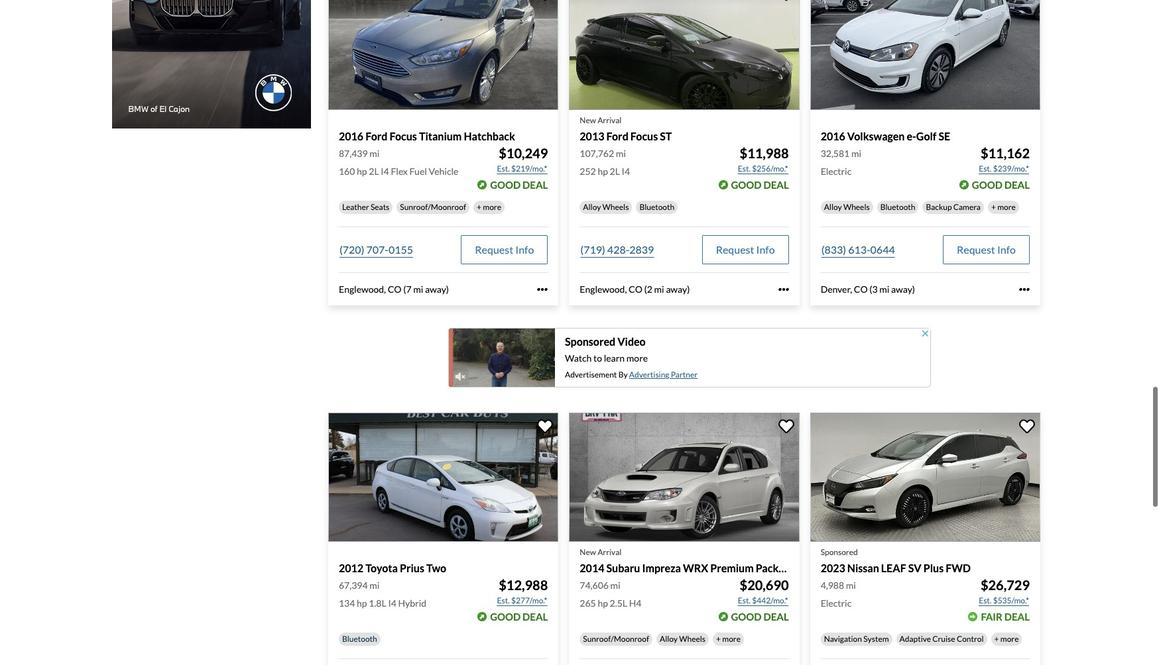 Task type: vqa. For each thing, say whether or not it's contained in the screenshot.
your in "button"
no



Task type: describe. For each thing, give the bounding box(es) containing it.
est. $219/mo.* button
[[496, 163, 548, 176]]

1 focus from the left
[[390, 130, 417, 143]]

deal for $20,690
[[764, 612, 789, 624]]

+ more right camera
[[992, 202, 1016, 212]]

est. $256/mo.* button
[[737, 163, 789, 176]]

wrx
[[683, 563, 708, 575]]

request info button for $10,249
[[461, 236, 548, 265]]

$535/mo.*
[[993, 597, 1029, 606]]

hp for $12,988
[[357, 599, 367, 610]]

more for sunroof/moonroof
[[483, 202, 501, 212]]

0 vertical spatial advertisement element
[[112, 0, 311, 129]]

87,439 mi 160 hp 2l i4 flex fuel vehicle
[[339, 148, 459, 177]]

new arrival 2013 ford focus st
[[580, 115, 672, 143]]

32,581 mi electric
[[821, 148, 862, 177]]

satin white pearl 2014 subaru impreza wrx premium package hatchback hatchback all-wheel drive 5-speed manual image
[[569, 413, 800, 543]]

volkswagen
[[848, 130, 905, 143]]

good for $11,988
[[731, 179, 762, 191]]

+ more for sunroof/moonroof
[[477, 202, 501, 212]]

74,606
[[580, 581, 609, 592]]

new arrival 2014 subaru impreza wrx premium package hatchback
[[580, 548, 849, 575]]

good for $10,249
[[490, 179, 521, 191]]

1 vertical spatial sunroof/moonroof
[[583, 635, 649, 645]]

2 away) from the left
[[666, 284, 690, 295]]

i4 for $11,988
[[622, 166, 630, 177]]

englewood, co (7 mi away)
[[339, 284, 449, 295]]

67,394
[[339, 581, 368, 592]]

2.5l
[[610, 599, 627, 610]]

request for $11,162
[[957, 244, 995, 256]]

2 request info from the left
[[716, 244, 775, 256]]

hp for $20,690
[[598, 599, 608, 610]]

252
[[580, 166, 596, 177]]

est. for $11,988
[[738, 164, 751, 174]]

74,606 mi 265 hp 2.5l h4
[[580, 581, 642, 610]]

134
[[339, 599, 355, 610]]

2 info from the left
[[757, 244, 775, 256]]

(833) 613-0644 button
[[821, 236, 896, 265]]

4,988 mi electric
[[821, 581, 856, 610]]

(719)
[[581, 244, 605, 256]]

428-
[[607, 244, 630, 256]]

st
[[660, 130, 672, 143]]

2016 for $10,249
[[339, 130, 364, 143]]

plus
[[924, 563, 944, 575]]

leather seats
[[342, 202, 390, 212]]

2023
[[821, 563, 846, 575]]

est. $535/mo.* button
[[978, 595, 1030, 608]]

mi for $20,690
[[611, 581, 621, 592]]

1 horizontal spatial bluetooth
[[640, 202, 675, 212]]

2016 volkswagen e-golf se
[[821, 130, 951, 143]]

backup camera
[[926, 202, 981, 212]]

i4 for $10,249
[[381, 166, 389, 177]]

0155
[[389, 244, 413, 256]]

160
[[339, 166, 355, 177]]

mi for $12,988
[[370, 581, 380, 592]]

$11,162
[[981, 145, 1030, 161]]

request info button for $11,162
[[943, 236, 1030, 265]]

0 horizontal spatial bluetooth
[[342, 635, 377, 645]]

107,762 mi 252 hp 2l i4
[[580, 148, 630, 177]]

est. for $10,249
[[497, 164, 510, 174]]

adaptive cruise control
[[900, 635, 984, 645]]

leaf
[[881, 563, 906, 575]]

$26,729
[[981, 578, 1030, 594]]

deal for $11,988
[[764, 179, 789, 191]]

1 ford from the left
[[366, 130, 388, 143]]

denver,
[[821, 284, 852, 295]]

pure white 2016 volkswagen e-golf se hatchback front-wheel drive automatic image
[[810, 0, 1041, 110]]

0 horizontal spatial sunroof/moonroof
[[400, 202, 466, 212]]

$12,988 est. $277/mo.*
[[497, 578, 548, 606]]

seats
[[371, 202, 390, 212]]

titanium
[[419, 130, 462, 143]]

camera
[[954, 202, 981, 212]]

co for $10,249
[[388, 284, 402, 295]]

(833)
[[822, 244, 846, 256]]

i4 for $12,988
[[388, 599, 397, 610]]

(720)
[[340, 244, 364, 256]]

ford inside new arrival 2013 ford focus st
[[607, 130, 629, 143]]

good deal for $12,988
[[490, 612, 548, 624]]

navigation system
[[824, 635, 889, 645]]

2 horizontal spatial wheels
[[844, 202, 870, 212]]

(720) 707-0155
[[340, 244, 413, 256]]

sponsored 2023 nissan leaf sv plus fwd
[[821, 548, 971, 575]]

265
[[580, 599, 596, 610]]

1 vertical spatial advertisement element
[[448, 328, 931, 388]]

$20,690
[[740, 578, 789, 594]]

focus inside new arrival 2013 ford focus st
[[631, 130, 658, 143]]

+ for alloy wheels
[[716, 635, 721, 645]]

0 horizontal spatial alloy
[[583, 202, 601, 212]]

$20,690 est. $442/mo.*
[[738, 578, 789, 606]]

1 horizontal spatial wheels
[[679, 635, 706, 645]]

good for $11,162
[[972, 179, 1003, 191]]

107,762
[[580, 148, 614, 159]]

$26,729 est. $535/mo.*
[[979, 578, 1030, 606]]

2 horizontal spatial alloy
[[824, 202, 842, 212]]

deal for $12,988
[[523, 612, 548, 624]]

fair deal
[[981, 612, 1030, 624]]

sv
[[908, 563, 922, 575]]

0 horizontal spatial alloy wheels
[[583, 202, 629, 212]]

backup
[[926, 202, 952, 212]]

good deal for $11,988
[[731, 179, 789, 191]]

away) for $10,249
[[425, 284, 449, 295]]

sponsored
[[821, 548, 858, 558]]

+ more for alloy wheels
[[716, 635, 741, 645]]

request info for $11,162
[[957, 244, 1016, 256]]

$239/mo.*
[[993, 164, 1029, 174]]

2012
[[339, 563, 364, 575]]

deal for $10,249
[[523, 179, 548, 191]]

hp for $11,988
[[598, 166, 608, 177]]

brilliant silver metallic 2023 nissan leaf sv plus fwd hatchback front-wheel drive automatic image
[[810, 413, 1041, 543]]

cruise
[[933, 635, 956, 645]]

$442/mo.*
[[752, 597, 788, 606]]

white 2012 toyota prius two hatchback front-wheel drive continuously variable transmission image
[[328, 413, 559, 543]]

est. for $26,729
[[979, 597, 992, 606]]

mi right (3
[[880, 284, 890, 295]]

fuel
[[410, 166, 427, 177]]

$219/mo.*
[[511, 164, 547, 174]]

est. $442/mo.* button
[[737, 595, 789, 608]]



Task type: locate. For each thing, give the bounding box(es) containing it.
bluetooth up '2839'
[[640, 202, 675, 212]]

0 horizontal spatial away)
[[425, 284, 449, 295]]

0 horizontal spatial ellipsis h image
[[778, 285, 789, 295]]

electric inside '32,581 mi electric'
[[821, 166, 852, 177]]

good deal for $10,249
[[490, 179, 548, 191]]

new inside new arrival 2013 ford focus st
[[580, 115, 596, 125]]

2 request from the left
[[716, 244, 754, 256]]

co
[[388, 284, 402, 295], [629, 284, 643, 295], [854, 284, 868, 295]]

i4 right 252
[[622, 166, 630, 177]]

2 horizontal spatial info
[[997, 244, 1016, 256]]

deal for $26,729
[[1005, 612, 1030, 624]]

1 vertical spatial hatchback
[[798, 563, 849, 575]]

info for $10,249
[[516, 244, 534, 256]]

(2
[[644, 284, 653, 295]]

(719) 428-2839
[[581, 244, 654, 256]]

mi inside 4,988 mi electric
[[846, 581, 856, 592]]

2 horizontal spatial bluetooth
[[881, 202, 916, 212]]

hp for $10,249
[[357, 166, 367, 177]]

tectonic 2016 ford focus titanium hatchback hatchback front-wheel drive 6-speed automatic image
[[328, 0, 559, 110]]

1 ellipsis h image from the left
[[778, 285, 789, 295]]

0 horizontal spatial hatchback
[[464, 130, 515, 143]]

new
[[580, 115, 596, 125], [580, 548, 596, 558]]

2l for $11,988
[[610, 166, 620, 177]]

electric down 32,581
[[821, 166, 852, 177]]

deal down $256/mo.*
[[764, 179, 789, 191]]

1 info from the left
[[516, 244, 534, 256]]

ford
[[366, 130, 388, 143], [607, 130, 629, 143]]

2 horizontal spatial alloy wheels
[[824, 202, 870, 212]]

0 horizontal spatial ford
[[366, 130, 388, 143]]

1 horizontal spatial 2l
[[610, 166, 620, 177]]

$256/mo.*
[[752, 164, 788, 174]]

1 electric from the top
[[821, 166, 852, 177]]

h4
[[629, 599, 642, 610]]

+ more for adaptive cruise control
[[995, 635, 1019, 645]]

mi right '4,988'
[[846, 581, 856, 592]]

2l inside 107,762 mi 252 hp 2l i4
[[610, 166, 620, 177]]

3 request info from the left
[[957, 244, 1016, 256]]

golf
[[917, 130, 937, 143]]

new up 2014
[[580, 548, 596, 558]]

e-
[[907, 130, 917, 143]]

+ more down the est. $442/mo.* button
[[716, 635, 741, 645]]

away) for $11,162
[[892, 284, 915, 295]]

est. down $20,690
[[738, 597, 751, 606]]

subaru
[[607, 563, 640, 575]]

system
[[864, 635, 889, 645]]

leather
[[342, 202, 369, 212]]

hatchback up $10,249 on the top left of the page
[[464, 130, 515, 143]]

arrival for ford
[[598, 115, 622, 125]]

est. inside $20,690 est. $442/mo.*
[[738, 597, 751, 606]]

1 horizontal spatial request info
[[716, 244, 775, 256]]

2016 ford focus titanium hatchback
[[339, 130, 515, 143]]

bluetooth down 134
[[342, 635, 377, 645]]

deal
[[523, 179, 548, 191], [764, 179, 789, 191], [1005, 179, 1030, 191], [523, 612, 548, 624], [764, 612, 789, 624], [1005, 612, 1030, 624]]

hp right 134
[[357, 599, 367, 610]]

1 horizontal spatial focus
[[631, 130, 658, 143]]

good deal for $20,690
[[731, 612, 789, 624]]

deal down $239/mo.*
[[1005, 179, 1030, 191]]

co for $11,162
[[854, 284, 868, 295]]

good deal down the est. $442/mo.* button
[[731, 612, 789, 624]]

good deal down est. $277/mo.* button on the left bottom
[[490, 612, 548, 624]]

bluetooth
[[640, 202, 675, 212], [881, 202, 916, 212], [342, 635, 377, 645]]

0 vertical spatial arrival
[[598, 115, 622, 125]]

0 horizontal spatial info
[[516, 244, 534, 256]]

prius
[[400, 563, 424, 575]]

+ for sunroof/moonroof
[[477, 202, 482, 212]]

1 horizontal spatial hatchback
[[798, 563, 849, 575]]

1 horizontal spatial alloy
[[660, 635, 678, 645]]

ellipsis h image for englewood, co (2 mi away)
[[778, 285, 789, 295]]

67,394 mi 134 hp 1.8l i4 hybrid
[[339, 581, 427, 610]]

good deal for $11,162
[[972, 179, 1030, 191]]

1 request from the left
[[475, 244, 513, 256]]

2 electric from the top
[[821, 599, 852, 610]]

2l
[[369, 166, 379, 177], [610, 166, 620, 177]]

request
[[475, 244, 513, 256], [716, 244, 754, 256], [957, 244, 995, 256]]

request info for $10,249
[[475, 244, 534, 256]]

ellipsis h image
[[778, 285, 789, 295], [1019, 285, 1030, 295]]

2 2016 from the left
[[821, 130, 846, 143]]

request for $10,249
[[475, 244, 513, 256]]

mi for $11,988
[[616, 148, 626, 159]]

707-
[[366, 244, 389, 256]]

+ more
[[477, 202, 501, 212], [992, 202, 1016, 212], [716, 635, 741, 645], [995, 635, 1019, 645]]

more down est. $219/mo.* button
[[483, 202, 501, 212]]

1 horizontal spatial ellipsis h image
[[1019, 285, 1030, 295]]

arrival up 2013
[[598, 115, 622, 125]]

1 horizontal spatial englewood,
[[580, 284, 627, 295]]

hp inside 74,606 mi 265 hp 2.5l h4
[[598, 599, 608, 610]]

0 horizontal spatial advertisement element
[[112, 0, 311, 129]]

ellipsis h image for denver, co (3 mi away)
[[1019, 285, 1030, 295]]

i4 right 1.8l
[[388, 599, 397, 610]]

1 horizontal spatial sunroof/moonroof
[[583, 635, 649, 645]]

1 horizontal spatial advertisement element
[[448, 328, 931, 388]]

1 horizontal spatial info
[[757, 244, 775, 256]]

0 vertical spatial hatchback
[[464, 130, 515, 143]]

mi for $11,162
[[852, 148, 862, 159]]

2 horizontal spatial request info button
[[943, 236, 1030, 265]]

more for adaptive cruise control
[[1001, 635, 1019, 645]]

hp right 252
[[598, 166, 608, 177]]

mi up 2.5l
[[611, 581, 621, 592]]

mi right 32,581
[[852, 148, 862, 159]]

deal down the $277/mo.*
[[523, 612, 548, 624]]

3 co from the left
[[854, 284, 868, 295]]

fwd
[[946, 563, 971, 575]]

mi right (7
[[413, 284, 423, 295]]

nissan
[[848, 563, 879, 575]]

2016 for $11,162
[[821, 130, 846, 143]]

est. down $12,988 at left
[[497, 597, 510, 606]]

hp inside 87,439 mi 160 hp 2l i4 flex fuel vehicle
[[357, 166, 367, 177]]

est. inside $10,249 est. $219/mo.*
[[497, 164, 510, 174]]

away) right (3
[[892, 284, 915, 295]]

mi inside 74,606 mi 265 hp 2.5l h4
[[611, 581, 621, 592]]

2 new from the top
[[580, 548, 596, 558]]

est. $277/mo.* button
[[496, 595, 548, 608]]

0 horizontal spatial request info button
[[461, 236, 548, 265]]

more down fair deal
[[1001, 635, 1019, 645]]

co left (3
[[854, 284, 868, 295]]

est. inside $11,988 est. $256/mo.*
[[738, 164, 751, 174]]

electric for $26,729
[[821, 599, 852, 610]]

ellipsis h image
[[537, 285, 548, 295]]

good for $20,690
[[731, 612, 762, 624]]

$10,249 est. $219/mo.*
[[497, 145, 548, 174]]

est. for $11,162
[[979, 164, 992, 174]]

mi inside 107,762 mi 252 hp 2l i4
[[616, 148, 626, 159]]

co left (7
[[388, 284, 402, 295]]

1 horizontal spatial 2016
[[821, 130, 846, 143]]

2 horizontal spatial request
[[957, 244, 995, 256]]

more down est. $239/mo.* button
[[998, 202, 1016, 212]]

0 horizontal spatial wheels
[[603, 202, 629, 212]]

mi for $10,249
[[370, 148, 380, 159]]

premium
[[711, 563, 754, 575]]

2014
[[580, 563, 605, 575]]

est. inside the $26,729 est. $535/mo.*
[[979, 597, 992, 606]]

2016 up 32,581
[[821, 130, 846, 143]]

1 englewood, from the left
[[339, 284, 386, 295]]

co left (2
[[629, 284, 643, 295]]

$12,988
[[499, 578, 548, 594]]

1.8l
[[369, 599, 386, 610]]

(720) 707-0155 button
[[339, 236, 414, 265]]

est. inside $11,162 est. $239/mo.*
[[979, 164, 992, 174]]

1 request info from the left
[[475, 244, 534, 256]]

2 horizontal spatial co
[[854, 284, 868, 295]]

(7
[[403, 284, 412, 295]]

hp
[[357, 166, 367, 177], [598, 166, 608, 177], [357, 599, 367, 610], [598, 599, 608, 610]]

2 horizontal spatial away)
[[892, 284, 915, 295]]

1 horizontal spatial request info button
[[702, 236, 789, 265]]

0 horizontal spatial englewood,
[[339, 284, 386, 295]]

est. for $12,988
[[497, 597, 510, 606]]

denver, co (3 mi away)
[[821, 284, 915, 295]]

mi up 1.8l
[[370, 581, 380, 592]]

arrival inside new arrival 2013 ford focus st
[[598, 115, 622, 125]]

englewood, down (720)
[[339, 284, 386, 295]]

1 vertical spatial arrival
[[598, 548, 622, 558]]

$11,988 est. $256/mo.*
[[738, 145, 789, 174]]

est. for $20,690
[[738, 597, 751, 606]]

mi inside 67,394 mi 134 hp 1.8l i4 hybrid
[[370, 581, 380, 592]]

$11,162 est. $239/mo.*
[[979, 145, 1030, 174]]

mi for $26,729
[[846, 581, 856, 592]]

advertisement element
[[112, 0, 311, 129], [448, 328, 931, 388]]

alloy
[[583, 202, 601, 212], [824, 202, 842, 212], [660, 635, 678, 645]]

adaptive
[[900, 635, 931, 645]]

request info
[[475, 244, 534, 256], [716, 244, 775, 256], [957, 244, 1016, 256]]

black 2013 ford focus st hatchback front-wheel drive manual image
[[569, 0, 800, 110]]

0 horizontal spatial request
[[475, 244, 513, 256]]

1 horizontal spatial alloy wheels
[[660, 635, 706, 645]]

1 vertical spatial new
[[580, 548, 596, 558]]

new for 2014
[[580, 548, 596, 558]]

impreza
[[642, 563, 681, 575]]

i4
[[381, 166, 389, 177], [622, 166, 630, 177], [388, 599, 397, 610]]

new inside new arrival 2014 subaru impreza wrx premium package hatchback
[[580, 548, 596, 558]]

englewood, down (719)
[[580, 284, 627, 295]]

0 horizontal spatial request info
[[475, 244, 534, 256]]

mi right 87,439
[[370, 148, 380, 159]]

good
[[490, 179, 521, 191], [731, 179, 762, 191], [972, 179, 1003, 191], [490, 612, 521, 624], [731, 612, 762, 624]]

2 2l from the left
[[610, 166, 620, 177]]

focus left st
[[631, 130, 658, 143]]

0 horizontal spatial 2l
[[369, 166, 379, 177]]

bluetooth left backup on the right
[[881, 202, 916, 212]]

+ more down est. $219/mo.* button
[[477, 202, 501, 212]]

0 vertical spatial sunroof/moonroof
[[400, 202, 466, 212]]

arrival inside new arrival 2014 subaru impreza wrx premium package hatchback
[[598, 548, 622, 558]]

0 vertical spatial electric
[[821, 166, 852, 177]]

info for $11,162
[[997, 244, 1016, 256]]

two
[[426, 563, 446, 575]]

2 co from the left
[[629, 284, 643, 295]]

2 arrival from the top
[[598, 548, 622, 558]]

englewood, for englewood, co (7 mi away)
[[339, 284, 386, 295]]

1 horizontal spatial away)
[[666, 284, 690, 295]]

i4 inside 67,394 mi 134 hp 1.8l i4 hybrid
[[388, 599, 397, 610]]

good down the est. $256/mo.* button
[[731, 179, 762, 191]]

arrival up the subaru
[[598, 548, 622, 558]]

3 away) from the left
[[892, 284, 915, 295]]

good for $12,988
[[490, 612, 521, 624]]

mi inside 87,439 mi 160 hp 2l i4 flex fuel vehicle
[[370, 148, 380, 159]]

toyota
[[366, 563, 398, 575]]

new up 2013
[[580, 115, 596, 125]]

englewood, co (2 mi away)
[[580, 284, 690, 295]]

englewood, for englewood, co (2 mi away)
[[580, 284, 627, 295]]

est. down $10,249 on the top left of the page
[[497, 164, 510, 174]]

good deal down the est. $256/mo.* button
[[731, 179, 789, 191]]

2 englewood, from the left
[[580, 284, 627, 295]]

1 horizontal spatial request
[[716, 244, 754, 256]]

+ more down fair deal
[[995, 635, 1019, 645]]

1 request info button from the left
[[461, 236, 548, 265]]

ford up 87,439
[[366, 130, 388, 143]]

$11,988
[[740, 145, 789, 161]]

hp right 265
[[598, 599, 608, 610]]

0644
[[871, 244, 895, 256]]

0 horizontal spatial focus
[[390, 130, 417, 143]]

2 request info button from the left
[[702, 236, 789, 265]]

0 horizontal spatial 2016
[[339, 130, 364, 143]]

$10,249
[[499, 145, 548, 161]]

3 request from the left
[[957, 244, 995, 256]]

deal for $11,162
[[1005, 179, 1030, 191]]

mi
[[370, 148, 380, 159], [616, 148, 626, 159], [852, 148, 862, 159], [413, 284, 423, 295], [654, 284, 664, 295], [880, 284, 890, 295], [370, 581, 380, 592], [611, 581, 621, 592], [846, 581, 856, 592]]

est. $239/mo.* button
[[978, 163, 1030, 176]]

focus up 87,439 mi 160 hp 2l i4 flex fuel vehicle
[[390, 130, 417, 143]]

est. down $11,162
[[979, 164, 992, 174]]

est. up fair
[[979, 597, 992, 606]]

2l inside 87,439 mi 160 hp 2l i4 flex fuel vehicle
[[369, 166, 379, 177]]

2013
[[580, 130, 605, 143]]

away) right (2
[[666, 284, 690, 295]]

hp inside 107,762 mi 252 hp 2l i4
[[598, 166, 608, 177]]

hatchback
[[464, 130, 515, 143], [798, 563, 849, 575]]

2016
[[339, 130, 364, 143], [821, 130, 846, 143]]

electric for $11,162
[[821, 166, 852, 177]]

flex
[[391, 166, 408, 177]]

more down the est. $442/mo.* button
[[723, 635, 741, 645]]

4,988
[[821, 581, 844, 592]]

2l down 107,762
[[610, 166, 620, 177]]

3 info from the left
[[997, 244, 1016, 256]]

1 new from the top
[[580, 115, 596, 125]]

good down est. $277/mo.* button on the left bottom
[[490, 612, 521, 624]]

good down est. $219/mo.* button
[[490, 179, 521, 191]]

good deal down est. $239/mo.* button
[[972, 179, 1030, 191]]

hp inside 67,394 mi 134 hp 1.8l i4 hybrid
[[357, 599, 367, 610]]

sunroof/moonroof down vehicle
[[400, 202, 466, 212]]

mi right 107,762
[[616, 148, 626, 159]]

away) right (7
[[425, 284, 449, 295]]

2 horizontal spatial request info
[[957, 244, 1016, 256]]

est.
[[497, 164, 510, 174], [738, 164, 751, 174], [979, 164, 992, 174], [497, 597, 510, 606], [738, 597, 751, 606], [979, 597, 992, 606]]

package
[[756, 563, 796, 575]]

1 horizontal spatial co
[[629, 284, 643, 295]]

new for 2013
[[580, 115, 596, 125]]

1 2016 from the left
[[339, 130, 364, 143]]

est. inside $12,988 est. $277/mo.*
[[497, 597, 510, 606]]

ford right 2013
[[607, 130, 629, 143]]

2 ford from the left
[[607, 130, 629, 143]]

3 request info button from the left
[[943, 236, 1030, 265]]

0 horizontal spatial co
[[388, 284, 402, 295]]

est. down $11,988
[[738, 164, 751, 174]]

control
[[957, 635, 984, 645]]

0 vertical spatial new
[[580, 115, 596, 125]]

info
[[516, 244, 534, 256], [757, 244, 775, 256], [997, 244, 1016, 256]]

deal down '$219/mo.*'
[[523, 179, 548, 191]]

613-
[[848, 244, 871, 256]]

arrival for subaru
[[598, 548, 622, 558]]

1 arrival from the top
[[598, 115, 622, 125]]

good down est. $239/mo.* button
[[972, 179, 1003, 191]]

hatchback inside new arrival 2014 subaru impreza wrx premium package hatchback
[[798, 563, 849, 575]]

2 focus from the left
[[631, 130, 658, 143]]

1 co from the left
[[388, 284, 402, 295]]

good down the est. $442/mo.* button
[[731, 612, 762, 624]]

electric inside 4,988 mi electric
[[821, 599, 852, 610]]

sunroof/moonroof down 2.5l
[[583, 635, 649, 645]]

1 away) from the left
[[425, 284, 449, 295]]

hybrid
[[398, 599, 427, 610]]

i4 inside 107,762 mi 252 hp 2l i4
[[622, 166, 630, 177]]

1 2l from the left
[[369, 166, 379, 177]]

vehicle
[[429, 166, 459, 177]]

87,439
[[339, 148, 368, 159]]

more for alloy wheels
[[723, 635, 741, 645]]

hatchback up '4,988'
[[798, 563, 849, 575]]

fair
[[981, 612, 1003, 624]]

2l for $10,249
[[369, 166, 379, 177]]

+
[[477, 202, 482, 212], [992, 202, 996, 212], [716, 635, 721, 645], [995, 635, 999, 645]]

mi inside '32,581 mi electric'
[[852, 148, 862, 159]]

1 vertical spatial electric
[[821, 599, 852, 610]]

arrival
[[598, 115, 622, 125], [598, 548, 622, 558]]

i4 left flex on the top left
[[381, 166, 389, 177]]

+ for adaptive cruise control
[[995, 635, 999, 645]]

deal down $442/mo.*
[[764, 612, 789, 624]]

navigation
[[824, 635, 862, 645]]

deal down "$535/mo.*"
[[1005, 612, 1030, 624]]

hp right 160
[[357, 166, 367, 177]]

electric down '4,988'
[[821, 599, 852, 610]]

2 ellipsis h image from the left
[[1019, 285, 1030, 295]]

i4 inside 87,439 mi 160 hp 2l i4 flex fuel vehicle
[[381, 166, 389, 177]]

good deal down est. $219/mo.* button
[[490, 179, 548, 191]]

2016 up 87,439
[[339, 130, 364, 143]]

$277/mo.*
[[511, 597, 547, 606]]

2l left flex on the top left
[[369, 166, 379, 177]]

mi right (2
[[654, 284, 664, 295]]

(833) 613-0644
[[822, 244, 895, 256]]

1 horizontal spatial ford
[[607, 130, 629, 143]]



